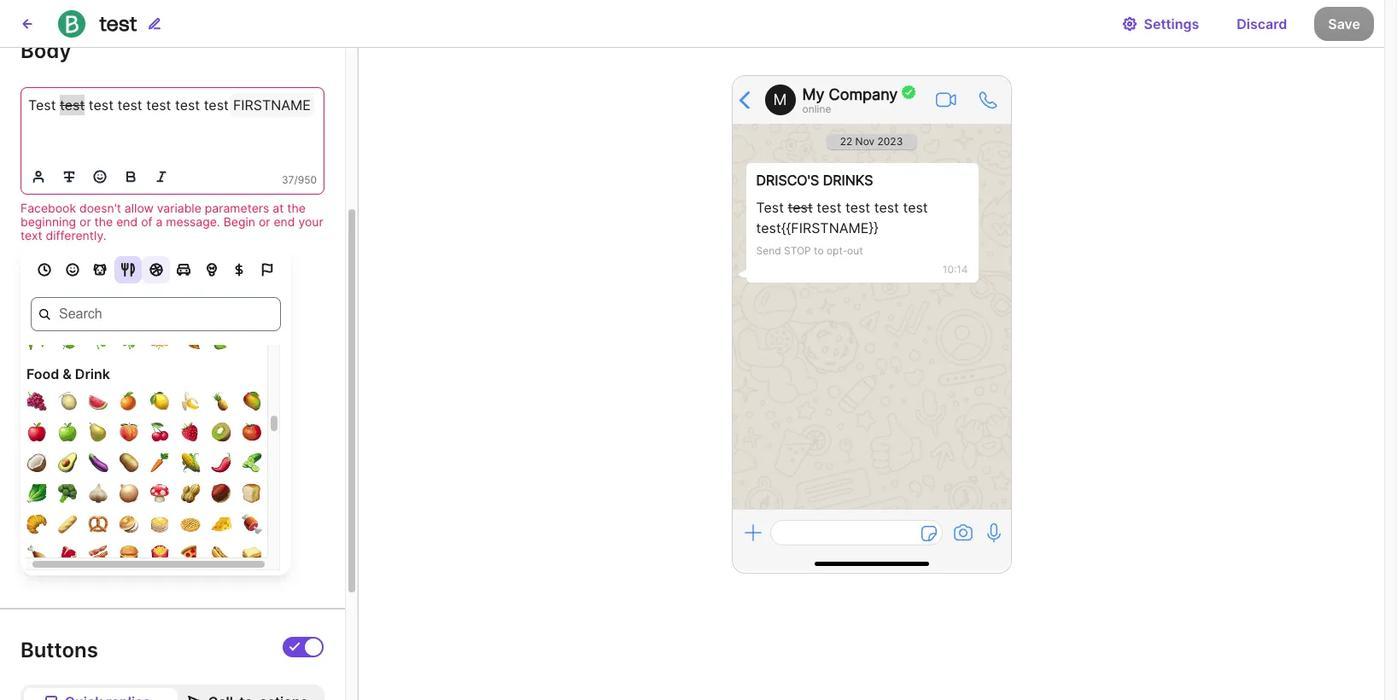 Task type: locate. For each thing, give the bounding box(es) containing it.
1 vertical spatial test
[[756, 199, 784, 216]]

0 horizontal spatial or
[[79, 214, 91, 229]]

online
[[802, 102, 831, 115]]

opt-
[[827, 244, 847, 257]]

or left at
[[259, 214, 270, 229]]

end left your
[[274, 214, 295, 229]]

clear image
[[39, 309, 50, 320]]

22
[[840, 135, 852, 148]]

0 vertical spatial test
[[28, 97, 56, 114]]

2023
[[878, 135, 903, 148]]

2 end from the left
[[274, 214, 295, 229]]

1 horizontal spatial or
[[259, 214, 270, 229]]

m
[[773, 91, 787, 108]]

test test test test test test test firstname
[[28, 97, 311, 114]]

0 horizontal spatial the
[[94, 214, 113, 229]]

variable
[[157, 201, 201, 215]]

nov
[[855, 135, 875, 148]]

drisco's drinks
[[756, 172, 873, 189]]

test down body
[[28, 97, 56, 114]]

or
[[79, 214, 91, 229], [259, 214, 270, 229]]

1 horizontal spatial test
[[756, 199, 784, 216]]

0 horizontal spatial end
[[116, 214, 138, 229]]

allow
[[125, 201, 154, 215]]

begin
[[223, 214, 255, 229]]

the left allow
[[94, 214, 113, 229]]

end left of
[[116, 214, 138, 229]]

settings button
[[1108, 6, 1213, 41]]

the
[[287, 201, 306, 215], [94, 214, 113, 229]]

end
[[116, 214, 138, 229], [274, 214, 295, 229]]

37
[[282, 174, 294, 186]]

test test
[[756, 199, 813, 216]]

drisco's
[[756, 172, 819, 189]]

or right beginning at the top of the page
[[79, 214, 91, 229]]

my company online
[[802, 85, 898, 115]]

test inside rich text editor, main text box
[[28, 97, 56, 114]]

discard button
[[1223, 6, 1301, 41]]

test down 'drisco's'
[[756, 199, 784, 216]]

test for test test
[[756, 199, 784, 216]]

Rich Text Editor, main text field
[[21, 88, 324, 160]]

1 horizontal spatial end
[[274, 214, 295, 229]]

0 horizontal spatial test
[[28, 97, 56, 114]]

test
[[99, 11, 137, 35], [60, 97, 85, 114], [89, 97, 114, 114], [117, 97, 142, 114], [146, 97, 171, 114], [175, 97, 200, 114], [204, 97, 229, 114], [788, 199, 813, 216], [817, 199, 842, 216], [845, 199, 870, 216], [874, 199, 899, 216], [903, 199, 928, 216], [756, 219, 781, 237]]

a
[[156, 214, 163, 229]]

save button
[[1314, 6, 1374, 41]]

test for test test test test test test test firstname
[[28, 97, 56, 114]]

1 horizontal spatial the
[[287, 201, 306, 215]]

dialog
[[1384, 0, 1397, 700]]

None checkbox
[[283, 637, 324, 658]]

the right at
[[287, 201, 306, 215]]

Search search field
[[31, 297, 281, 331]]

text
[[20, 228, 42, 243]]

22 nov 2023
[[840, 135, 903, 148]]

doesn't
[[79, 201, 121, 215]]

company
[[829, 85, 898, 103]]

my
[[802, 85, 824, 103]]

differently.
[[46, 228, 106, 243]]

your
[[298, 214, 323, 229]]

message.
[[166, 214, 220, 229]]

test
[[28, 97, 56, 114], [756, 199, 784, 216]]

&
[[63, 366, 72, 383]]

buttons
[[20, 638, 98, 663]]



Task type: describe. For each thing, give the bounding box(es) containing it.
{{firstname}}
[[781, 219, 879, 237]]

edit template name image
[[147, 17, 161, 30]]

back button image
[[20, 17, 34, 30]]

950
[[298, 174, 317, 186]]

emoji mart™ element
[[20, 243, 291, 576]]

1 or from the left
[[79, 214, 91, 229]]

food & drink
[[26, 366, 110, 383]]

drinks
[[823, 172, 873, 189]]

discard
[[1237, 15, 1287, 32]]

body
[[20, 39, 71, 63]]

send stop to opt-out 10:14
[[756, 244, 968, 276]]

1 end from the left
[[116, 214, 138, 229]]

beginning
[[20, 214, 76, 229]]

drink
[[75, 366, 110, 383]]

to
[[814, 244, 824, 257]]

at
[[273, 201, 284, 215]]

of
[[141, 214, 152, 229]]

search element
[[20, 297, 291, 331]]

send
[[756, 244, 781, 257]]

10:14
[[943, 263, 968, 276]]

parameters
[[205, 201, 269, 215]]

save
[[1328, 15, 1360, 32]]

37 / 950
[[282, 174, 317, 186]]

2 or from the left
[[259, 214, 270, 229]]

test test test test test
[[756, 199, 932, 237]]

/
[[294, 174, 298, 186]]

firstname
[[233, 97, 311, 114]]

food
[[26, 366, 59, 383]]

settings
[[1144, 15, 1199, 32]]

out
[[847, 244, 863, 257]]

emoji categories element
[[20, 243, 291, 284]]

facebook
[[20, 201, 76, 215]]

facebook doesn't allow variable parameters at the beginning or the end of a message. begin or end your text differently.
[[20, 201, 323, 243]]

stop
[[784, 244, 811, 257]]



Task type: vqa. For each thing, say whether or not it's contained in the screenshot.
the leftmost End
yes



